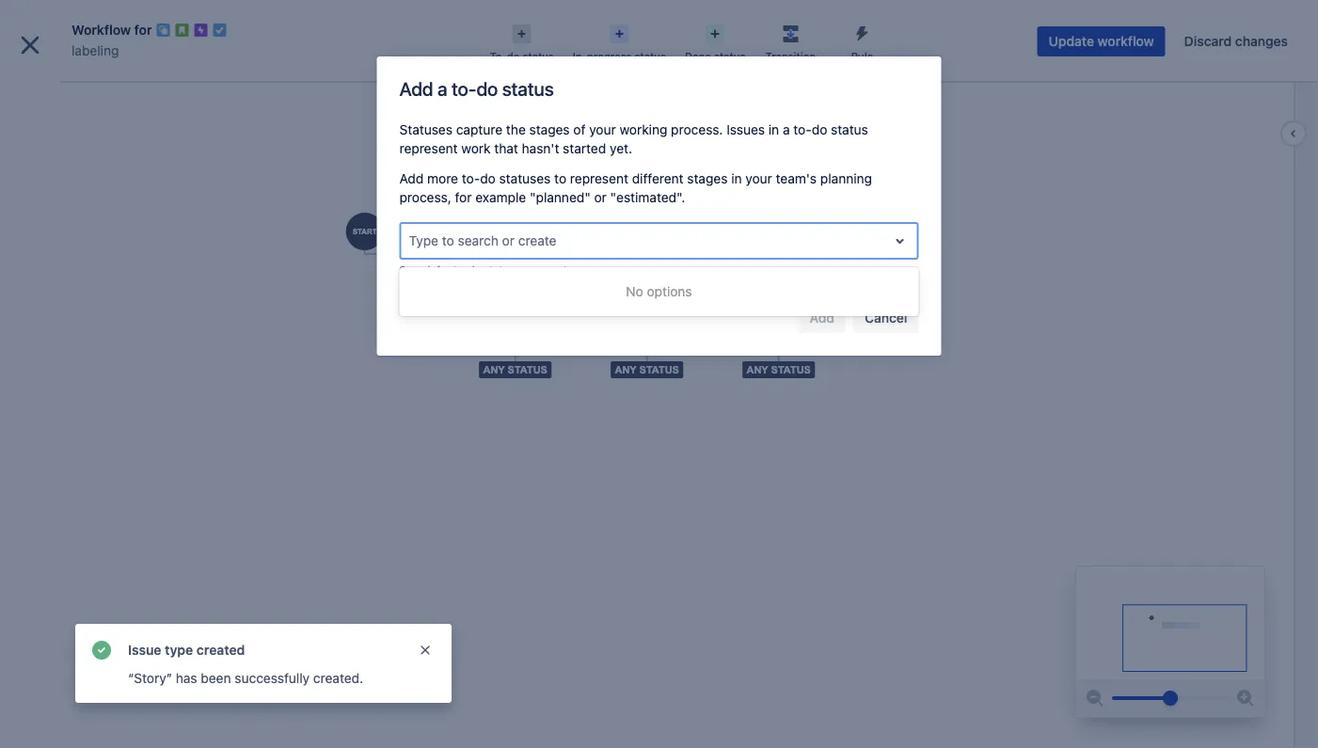 Task type: describe. For each thing, give the bounding box(es) containing it.
search
[[458, 233, 499, 248]]

example
[[475, 190, 526, 205]]

or inside add more to-do statuses to represent different stages in your team's planning process, for example "planned" or "estimated".
[[594, 190, 607, 205]]

"story"
[[128, 671, 172, 686]]

close workflow editor image
[[15, 30, 45, 60]]

discard
[[1185, 33, 1232, 49]]

primary element
[[11, 0, 961, 52]]

options
[[647, 284, 692, 299]]

open image
[[889, 230, 911, 252]]

team-
[[82, 682, 113, 696]]

in-
[[573, 50, 587, 63]]

add more to-do statuses to represent different stages in your team's planning process, for example "planned" or "estimated".
[[400, 171, 872, 205]]

1 vertical spatial or
[[502, 233, 515, 248]]

discard changes button
[[1173, 26, 1300, 56]]

search
[[400, 264, 434, 276]]

done
[[685, 50, 711, 63]]

create
[[697, 18, 738, 33]]

your inside add more to-do statuses to represent different stages in your team's planning process, for example "planned" or "estimated".
[[746, 171, 773, 186]]

status right progress
[[635, 50, 666, 63]]

a left new
[[576, 264, 582, 276]]

a left team- at left
[[72, 682, 78, 696]]

"story" has been successfully created.
[[128, 671, 363, 686]]

create button
[[685, 11, 750, 41]]

create banner
[[0, 0, 1319, 53]]

in for a
[[769, 122, 779, 137]]

yet.
[[610, 141, 632, 156]]

rule button
[[827, 19, 898, 64]]

stages inside "statuses capture the stages of your working process. issues in a to-do status represent work that hasn't started yet."
[[529, 122, 570, 137]]

you're in the workflow viewfinder, use the arrow keys to move it element
[[1077, 567, 1265, 680]]

do inside "statuses capture the stages of your working process. issues in a to-do status represent work that hasn't started yet."
[[812, 122, 828, 137]]

Zoom level range field
[[1112, 680, 1229, 717]]

statuses for to
[[499, 171, 551, 186]]

you're in a team-managed project
[[23, 682, 203, 696]]

Search or create a status text field
[[409, 232, 412, 250]]

type
[[165, 642, 193, 658]]

to- for add a to-do status
[[452, 77, 477, 99]]

"estimated".
[[610, 190, 686, 205]]

you're
[[23, 682, 56, 696]]

2 vertical spatial in
[[60, 682, 69, 696]]

learn more button
[[82, 707, 144, 722]]

started
[[563, 141, 606, 156]]

represent inside add more to-do statuses to represent different stages in your team's planning process, for example "planned" or "estimated".
[[570, 171, 629, 186]]

do inside popup button
[[507, 50, 520, 63]]

for inside add more to-do statuses to represent different stages in your team's planning process, for example "planned" or "estimated".
[[455, 190, 472, 205]]

in-progress status button
[[564, 19, 676, 64]]

managed
[[113, 682, 163, 696]]

to-
[[490, 50, 507, 63]]

do for search for to-do statuses or create a new one.
[[468, 264, 481, 276]]

project
[[166, 682, 203, 696]]

add a to-do status dialog
[[377, 56, 942, 356]]

changes
[[1236, 33, 1288, 49]]

dismiss image
[[418, 643, 433, 658]]

to- inside "statuses capture the stages of your working process. issues in a to-do status represent work that hasn't started yet."
[[794, 122, 812, 137]]

status inside "statuses capture the stages of your working process. issues in a to-do status represent work that hasn't started yet."
[[831, 122, 869, 137]]

learn
[[82, 708, 113, 721]]

status right done
[[714, 50, 746, 63]]

issue
[[128, 642, 161, 658]]

to-do status button
[[481, 19, 564, 64]]

has
[[176, 671, 197, 686]]

of
[[574, 122, 586, 137]]

hasn't
[[522, 141, 559, 156]]

issue type created
[[128, 642, 245, 658]]

in for your
[[731, 171, 742, 186]]

to- for add more to-do statuses to represent different stages in your team's planning process, for example "planned" or "estimated".
[[462, 171, 480, 186]]

issues
[[727, 122, 765, 137]]

different
[[632, 171, 684, 186]]



Task type: locate. For each thing, give the bounding box(es) containing it.
do
[[507, 50, 520, 63], [477, 77, 498, 99], [812, 122, 828, 137], [480, 171, 496, 186], [468, 264, 481, 276]]

update workflow
[[1049, 33, 1154, 49]]

2 horizontal spatial or
[[594, 190, 607, 205]]

do up add a to-do status
[[507, 50, 520, 63]]

represent
[[400, 141, 458, 156], [570, 171, 629, 186]]

for right search
[[437, 264, 451, 276]]

represent down the "statuses" on the top left
[[400, 141, 458, 156]]

2 vertical spatial or
[[529, 264, 539, 276]]

0 vertical spatial for
[[134, 22, 152, 38]]

one.
[[608, 264, 629, 276]]

add up process,
[[400, 171, 424, 186]]

for
[[134, 22, 152, 38], [455, 190, 472, 205], [437, 264, 451, 276]]

done status
[[685, 50, 746, 63]]

for for search
[[437, 264, 451, 276]]

0 horizontal spatial stages
[[529, 122, 570, 137]]

the
[[506, 122, 526, 137]]

statuses inside add more to-do statuses to represent different stages in your team's planning process, for example "planned" or "estimated".
[[499, 171, 551, 186]]

zoom in image
[[1235, 687, 1257, 710]]

add
[[400, 77, 433, 99], [400, 171, 424, 186]]

2 vertical spatial for
[[437, 264, 451, 276]]

stages
[[529, 122, 570, 137], [687, 171, 728, 186]]

add for add a to-do status
[[400, 77, 433, 99]]

0 vertical spatial to
[[554, 171, 567, 186]]

for left example
[[455, 190, 472, 205]]

a up the "statuses" on the top left
[[438, 77, 447, 99]]

progress
[[587, 50, 632, 63]]

1 vertical spatial statuses
[[484, 264, 526, 276]]

discard changes
[[1185, 33, 1288, 49]]

0 horizontal spatial in
[[60, 682, 69, 696]]

to right type
[[442, 233, 454, 248]]

0 horizontal spatial represent
[[400, 141, 458, 156]]

to
[[554, 171, 567, 186], [442, 233, 454, 248]]

do up team's on the right of the page
[[812, 122, 828, 137]]

more
[[427, 171, 458, 186], [116, 708, 144, 721]]

working
[[620, 122, 668, 137]]

a
[[438, 77, 447, 99], [783, 122, 790, 137], [576, 264, 582, 276], [72, 682, 78, 696]]

or down type to search or create
[[529, 264, 539, 276]]

to up the "planned"
[[554, 171, 567, 186]]

1 vertical spatial more
[[116, 708, 144, 721]]

0 vertical spatial in
[[769, 122, 779, 137]]

in right you're at the bottom left of the page
[[60, 682, 69, 696]]

cancel
[[865, 310, 908, 326]]

do down to-
[[477, 77, 498, 99]]

to inside add more to-do statuses to represent different stages in your team's planning process, for example "planned" or "estimated".
[[554, 171, 567, 186]]

or up search for to-do statuses or create a new one.
[[502, 233, 515, 248]]

create up search for to-do statuses or create a new one.
[[518, 233, 557, 248]]

in inside add more to-do statuses to represent different stages in your team's planning process, for example "planned" or "estimated".
[[731, 171, 742, 186]]

statuses
[[400, 122, 453, 137]]

0 horizontal spatial more
[[116, 708, 144, 721]]

2 horizontal spatial for
[[455, 190, 472, 205]]

created
[[197, 642, 245, 658]]

update
[[1049, 33, 1095, 49]]

0 vertical spatial create
[[518, 233, 557, 248]]

created.
[[313, 671, 363, 686]]

workflow
[[1098, 33, 1154, 49]]

your left team's on the right of the page
[[746, 171, 773, 186]]

1 vertical spatial add
[[400, 171, 424, 186]]

more down managed
[[116, 708, 144, 721]]

a inside "statuses capture the stages of your working process. issues in a to-do status represent work that hasn't started yet."
[[783, 122, 790, 137]]

status down to-do status at the left
[[502, 77, 554, 99]]

Search field
[[961, 11, 1149, 41]]

0 vertical spatial more
[[427, 171, 458, 186]]

transition
[[766, 50, 816, 63]]

dialog
[[0, 0, 1319, 748]]

that
[[494, 141, 518, 156]]

0 horizontal spatial your
[[589, 122, 616, 137]]

0 vertical spatial add
[[400, 77, 433, 99]]

2 add from the top
[[400, 171, 424, 186]]

1 horizontal spatial in
[[731, 171, 742, 186]]

represent down started
[[570, 171, 629, 186]]

add inside add more to-do statuses to represent different stages in your team's planning process, for example "planned" or "estimated".
[[400, 171, 424, 186]]

capture
[[456, 122, 503, 137]]

jira software image
[[49, 15, 175, 37], [49, 15, 175, 37]]

1 vertical spatial for
[[455, 190, 472, 205]]

represent inside "statuses capture the stages of your working process. issues in a to-do status represent work that hasn't started yet."
[[400, 141, 458, 156]]

0 vertical spatial represent
[[400, 141, 458, 156]]

2 horizontal spatial in
[[769, 122, 779, 137]]

work
[[461, 141, 491, 156]]

add for add more to-do statuses to represent different stages in your team's planning process, for example "planned" or "estimated".
[[400, 171, 424, 186]]

successfully
[[235, 671, 310, 686]]

status
[[523, 50, 554, 63], [635, 50, 666, 63], [714, 50, 746, 63], [502, 77, 554, 99], [831, 122, 869, 137]]

stages right the different
[[687, 171, 728, 186]]

do for add a to-do status
[[477, 77, 498, 99]]

statuses up example
[[499, 171, 551, 186]]

0 vertical spatial or
[[594, 190, 607, 205]]

1 vertical spatial stages
[[687, 171, 728, 186]]

your right of
[[589, 122, 616, 137]]

update workflow button
[[1038, 26, 1166, 56]]

more up process,
[[427, 171, 458, 186]]

1 vertical spatial create
[[542, 264, 573, 276]]

1 horizontal spatial to
[[554, 171, 567, 186]]

type
[[409, 233, 439, 248]]

in inside "statuses capture the stages of your working process. issues in a to-do status represent work that hasn't started yet."
[[769, 122, 779, 137]]

in down issues
[[731, 171, 742, 186]]

do down search
[[468, 264, 481, 276]]

stages inside add more to-do statuses to represent different stages in your team's planning process, for example "planned" or "estimated".
[[687, 171, 728, 186]]

0 vertical spatial your
[[589, 122, 616, 137]]

no options
[[626, 284, 692, 299]]

to- for search for to-do statuses or create a new one.
[[453, 264, 468, 276]]

more inside button
[[116, 708, 144, 721]]

more inside add more to-do statuses to represent different stages in your team's planning process, for example "planned" or "estimated".
[[427, 171, 458, 186]]

planning
[[821, 171, 872, 186]]

status right to-
[[523, 50, 554, 63]]

more for learn
[[116, 708, 144, 721]]

for right the workflow
[[134, 22, 152, 38]]

0 horizontal spatial for
[[134, 22, 152, 38]]

in
[[769, 122, 779, 137], [731, 171, 742, 186], [60, 682, 69, 696]]

learn more
[[82, 708, 144, 721]]

been
[[201, 671, 231, 686]]

0 horizontal spatial or
[[502, 233, 515, 248]]

1 vertical spatial your
[[746, 171, 773, 186]]

do up example
[[480, 171, 496, 186]]

1 vertical spatial in
[[731, 171, 742, 186]]

new
[[585, 264, 605, 276]]

no
[[626, 284, 644, 299]]

do inside add more to-do statuses to represent different stages in your team's planning process, for example "planned" or "estimated".
[[480, 171, 496, 186]]

dialog containing workflow for
[[0, 0, 1319, 748]]

for for workflow
[[134, 22, 152, 38]]

a right issues
[[783, 122, 790, 137]]

add a to-do status
[[400, 77, 554, 99]]

1 vertical spatial to
[[442, 233, 454, 248]]

create left new
[[542, 264, 573, 276]]

stages up "hasn't"
[[529, 122, 570, 137]]

your inside "statuses capture the stages of your working process. issues in a to-do status represent work that hasn't started yet."
[[589, 122, 616, 137]]

1 horizontal spatial for
[[437, 264, 451, 276]]

done status button
[[676, 19, 755, 64]]

cancel button
[[854, 303, 919, 333]]

1 add from the top
[[400, 77, 433, 99]]

type to search or create
[[409, 233, 557, 248]]

status up 'planning'
[[831, 122, 869, 137]]

your
[[589, 122, 616, 137], [746, 171, 773, 186]]

in right issues
[[769, 122, 779, 137]]

statuses for or
[[484, 264, 526, 276]]

or right the "planned"
[[594, 190, 607, 205]]

0 horizontal spatial to
[[442, 233, 454, 248]]

or
[[594, 190, 607, 205], [502, 233, 515, 248], [529, 264, 539, 276]]

rule
[[851, 50, 874, 63]]

success image
[[90, 639, 113, 662]]

labeling
[[72, 43, 119, 58]]

to- down work
[[462, 171, 480, 186]]

to- up team's on the right of the page
[[794, 122, 812, 137]]

workflow
[[72, 22, 131, 38]]

0 vertical spatial stages
[[529, 122, 570, 137]]

add up the "statuses" on the top left
[[400, 77, 433, 99]]

workflow for
[[72, 22, 152, 38]]

0 vertical spatial statuses
[[499, 171, 551, 186]]

do for add more to-do statuses to represent different stages in your team's planning process, for example "planned" or "estimated".
[[480, 171, 496, 186]]

to- inside add more to-do statuses to represent different stages in your team's planning process, for example "planned" or "estimated".
[[462, 171, 480, 186]]

1 horizontal spatial your
[[746, 171, 773, 186]]

create
[[518, 233, 557, 248], [542, 264, 573, 276]]

process,
[[400, 190, 452, 205]]

team's
[[776, 171, 817, 186]]

1 horizontal spatial or
[[529, 264, 539, 276]]

to-do status
[[490, 50, 554, 63]]

in-progress status
[[573, 50, 666, 63]]

1 horizontal spatial represent
[[570, 171, 629, 186]]

to- down search
[[453, 264, 468, 276]]

statuses
[[499, 171, 551, 186], [484, 264, 526, 276]]

statuses down type to search or create
[[484, 264, 526, 276]]

"planned"
[[530, 190, 591, 205]]

group
[[8, 345, 218, 484], [8, 345, 218, 433], [8, 433, 218, 484]]

statuses capture the stages of your working process. issues in a to-do status represent work that hasn't started yet.
[[400, 122, 869, 156]]

zoom out image
[[1084, 687, 1107, 710]]

process.
[[671, 122, 723, 137]]

transition button
[[755, 19, 827, 64]]

1 vertical spatial represent
[[570, 171, 629, 186]]

1 horizontal spatial stages
[[687, 171, 728, 186]]

search for to-do statuses or create a new one.
[[400, 264, 629, 276]]

labeling link
[[72, 40, 119, 62]]

to-
[[452, 77, 477, 99], [794, 122, 812, 137], [462, 171, 480, 186], [453, 264, 468, 276]]

to- up capture
[[452, 77, 477, 99]]

1 horizontal spatial more
[[427, 171, 458, 186]]

more for add
[[427, 171, 458, 186]]



Task type: vqa. For each thing, say whether or not it's contained in the screenshot.
Product
no



